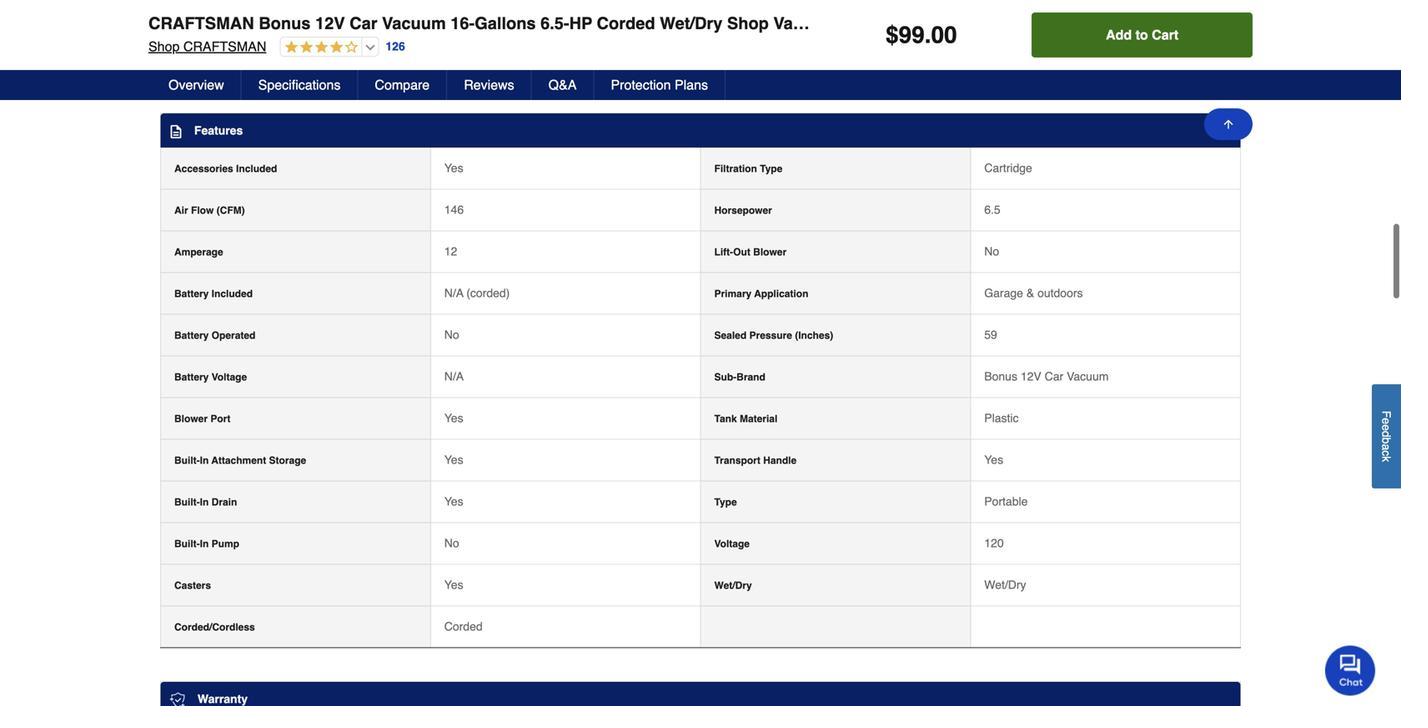 Task type: describe. For each thing, give the bounding box(es) containing it.
a
[[1380, 444, 1394, 451]]

handle
[[764, 455, 797, 467]]

cartridge
[[985, 161, 1033, 175]]

portable
[[985, 495, 1028, 509]]

f e e d b a c k
[[1380, 411, 1394, 463]]

in for portable
[[200, 497, 209, 509]]

built-in drain
[[174, 497, 237, 509]]

6.5
[[985, 203, 1001, 217]]

plans
[[675, 77, 708, 93]]

add
[[1106, 27, 1132, 43]]

cart
[[1152, 27, 1179, 43]]

specifications
[[258, 77, 341, 93]]

compare
[[375, 77, 430, 93]]

sealed pressure (inches)
[[715, 330, 834, 342]]

00
[[931, 22, 957, 48]]

yes for wet/dry
[[444, 579, 464, 592]]

overview button
[[152, 70, 242, 100]]

features
[[194, 124, 243, 137]]

battery voltage
[[174, 372, 247, 383]]

n/a (corded)
[[444, 287, 510, 300]]

0 vertical spatial accessories
[[880, 14, 978, 33]]

1 vertical spatial 12v
[[1021, 370, 1042, 383]]

0 vertical spatial voltage
[[212, 372, 247, 383]]

n/a for n/a (corded)
[[444, 287, 464, 300]]

protection plans button
[[594, 70, 726, 100]]

1 vertical spatial corded
[[444, 620, 483, 634]]

secondary hose diameter
[[174, 53, 298, 65]]

primary application
[[715, 288, 809, 300]]

accessories included
[[174, 163, 277, 175]]

b
[[1380, 438, 1394, 444]]

sub-
[[715, 372, 737, 383]]

operated
[[212, 330, 256, 342]]

2 e from the top
[[1380, 425, 1394, 431]]

built-in attachment storage
[[174, 455, 306, 467]]

0 vertical spatial no
[[985, 245, 1000, 258]]

primary for primary hose length (feet)
[[174, 11, 212, 23]]

battery for n/a (corded)
[[174, 288, 209, 300]]

to
[[1136, 27, 1149, 43]]

built- for 120
[[174, 539, 200, 550]]

casters
[[174, 580, 211, 592]]

arrow up image
[[1222, 118, 1236, 131]]

application
[[754, 288, 809, 300]]

yes for yes
[[444, 453, 464, 467]]

protection plans
[[611, 77, 708, 93]]

included for yes
[[236, 163, 277, 175]]

0 horizontal spatial blower
[[174, 413, 208, 425]]

0 horizontal spatial 12v
[[315, 14, 345, 33]]

pump
[[212, 539, 239, 550]]

d
[[1380, 431, 1394, 438]]

filtration
[[715, 163, 757, 175]]

1 horizontal spatial type
[[760, 163, 783, 175]]

4.2 stars image
[[281, 40, 358, 55]]

transport handle
[[715, 455, 797, 467]]

storage
[[269, 455, 306, 467]]

protection
[[611, 77, 671, 93]]

99
[[899, 22, 925, 48]]

hose for primary
[[214, 11, 239, 23]]

primary hose length (feet)
[[174, 11, 305, 23]]

in for 120
[[200, 539, 209, 550]]

&
[[1027, 287, 1035, 300]]

brand
[[737, 372, 766, 383]]

lift-out blower
[[715, 247, 787, 258]]

sub-brand
[[715, 372, 766, 383]]

horsepower
[[715, 205, 772, 217]]

(inches)
[[795, 330, 834, 342]]

add to cart
[[1106, 27, 1179, 43]]

1 horizontal spatial corded
[[597, 14, 655, 33]]

q&a
[[549, 77, 577, 93]]

battery for n/a
[[174, 372, 209, 383]]

tank material
[[715, 413, 778, 425]]

0 vertical spatial craftsman
[[148, 14, 254, 33]]

material
[[740, 413, 778, 425]]

1 horizontal spatial vacuum
[[774, 14, 838, 33]]

0 horizontal spatial vacuum
[[382, 14, 446, 33]]

1 horizontal spatial car
[[1045, 370, 1064, 383]]

(feet)
[[278, 11, 305, 23]]

specifications button
[[242, 70, 358, 100]]

no for 59
[[444, 328, 459, 342]]

(cfm)
[[217, 205, 245, 217]]

1 vertical spatial shop
[[148, 39, 180, 54]]

port
[[211, 413, 231, 425]]

diameter
[[256, 53, 298, 65]]

hose for secondary
[[228, 53, 253, 65]]

gallons
[[475, 14, 536, 33]]

7
[[444, 10, 451, 23]]

$
[[886, 22, 899, 48]]

battery included
[[174, 288, 253, 300]]

pressure
[[750, 330, 792, 342]]

(lbs.)
[[751, 11, 774, 23]]

battery operated
[[174, 330, 256, 342]]

built-in pump
[[174, 539, 239, 550]]

garage
[[985, 287, 1024, 300]]

bonus 12v car vacuum
[[985, 370, 1109, 383]]

1 horizontal spatial blower
[[753, 247, 787, 258]]

secondary
[[174, 53, 226, 65]]

146
[[444, 203, 464, 217]]

included for n/a (corded)
[[212, 288, 253, 300]]

reviews button
[[447, 70, 532, 100]]

drain
[[212, 497, 237, 509]]

notes image
[[169, 125, 183, 138]]

no for 120
[[444, 537, 459, 550]]

c
[[1380, 451, 1394, 457]]

with
[[842, 14, 876, 33]]

filtration type
[[715, 163, 783, 175]]

craftsman bonus 12v car vacuum 16-gallons 6.5-hp corded wet/dry shop vacuum with accessories included
[[148, 14, 1051, 33]]



Task type: locate. For each thing, give the bounding box(es) containing it.
shop
[[727, 14, 769, 33], [148, 39, 180, 54]]

length
[[242, 11, 275, 23]]

126
[[386, 40, 405, 53]]

air
[[174, 205, 188, 217]]

0 horizontal spatial shop
[[148, 39, 180, 54]]

0 vertical spatial included
[[983, 14, 1051, 33]]

0 vertical spatial blower
[[753, 247, 787, 258]]

e up b
[[1380, 425, 1394, 431]]

transport
[[715, 455, 761, 467]]

air flow (cfm)
[[174, 205, 245, 217]]

lift-
[[715, 247, 733, 258]]

hose
[[214, 11, 239, 23], [228, 53, 253, 65]]

2 horizontal spatial vacuum
[[1067, 370, 1109, 383]]

sealed
[[715, 330, 747, 342]]

no
[[985, 245, 1000, 258], [444, 328, 459, 342], [444, 537, 459, 550]]

k
[[1380, 457, 1394, 463]]

1 vertical spatial car
[[1045, 370, 1064, 383]]

1 horizontal spatial accessories
[[880, 14, 978, 33]]

12v
[[315, 14, 345, 33], [1021, 370, 1042, 383]]

2 built- from the top
[[174, 497, 200, 509]]

built-
[[174, 455, 200, 467], [174, 497, 200, 509], [174, 539, 200, 550]]

1 vertical spatial type
[[715, 497, 737, 509]]

$ 99 . 00
[[886, 22, 957, 48]]

0 horizontal spatial type
[[715, 497, 737, 509]]

1 vertical spatial blower
[[174, 413, 208, 425]]

outdoors
[[1038, 287, 1083, 300]]

yes for portable
[[444, 495, 464, 509]]

built- left drain
[[174, 497, 200, 509]]

garage & outdoors
[[985, 287, 1083, 300]]

in left pump
[[200, 539, 209, 550]]

2 battery from the top
[[174, 330, 209, 342]]

included up operated
[[212, 288, 253, 300]]

0 vertical spatial hose
[[214, 11, 239, 23]]

0 horizontal spatial voltage
[[212, 372, 247, 383]]

1 vertical spatial hose
[[228, 53, 253, 65]]

bonus
[[259, 14, 311, 33], [985, 370, 1018, 383]]

hp
[[569, 14, 592, 33]]

120
[[985, 537, 1004, 550]]

amperage
[[174, 247, 223, 258]]

0 vertical spatial in
[[200, 455, 209, 467]]

blower port
[[174, 413, 231, 425]]

included right 00
[[983, 14, 1051, 33]]

overview
[[169, 77, 224, 93]]

1 horizontal spatial voltage
[[715, 539, 750, 550]]

0 horizontal spatial car
[[350, 14, 377, 33]]

warranty
[[198, 693, 248, 706]]

battery left operated
[[174, 330, 209, 342]]

0 vertical spatial battery
[[174, 288, 209, 300]]

blower
[[753, 247, 787, 258], [174, 413, 208, 425]]

f
[[1380, 411, 1394, 418]]

e up "d"
[[1380, 418, 1394, 425]]

battery down 'amperage'
[[174, 288, 209, 300]]

weight (lbs.)
[[715, 11, 774, 23]]

(corded)
[[467, 287, 510, 300]]

blower right out
[[753, 247, 787, 258]]

compare button
[[358, 70, 447, 100]]

.
[[925, 22, 931, 48]]

1 e from the top
[[1380, 418, 1394, 425]]

12
[[444, 245, 457, 258]]

blower left port
[[174, 413, 208, 425]]

type
[[760, 163, 783, 175], [715, 497, 737, 509]]

f e e d b a c k button
[[1372, 385, 1402, 489]]

car
[[350, 14, 377, 33], [1045, 370, 1064, 383]]

type right filtration
[[760, 163, 783, 175]]

craftsman up shop craftsman
[[148, 14, 254, 33]]

craftsman down the primary hose length (feet)
[[183, 39, 266, 54]]

2 in from the top
[[200, 497, 209, 509]]

n/a
[[444, 287, 464, 300], [444, 370, 464, 383]]

built- for portable
[[174, 497, 200, 509]]

primary up shop craftsman
[[174, 11, 212, 23]]

built- down blower port at the bottom left of the page
[[174, 455, 200, 467]]

battery up blower port at the bottom left of the page
[[174, 372, 209, 383]]

2 vertical spatial in
[[200, 539, 209, 550]]

2 vertical spatial battery
[[174, 372, 209, 383]]

1 horizontal spatial 12v
[[1021, 370, 1042, 383]]

corded
[[597, 14, 655, 33], [444, 620, 483, 634]]

in left attachment
[[200, 455, 209, 467]]

0 horizontal spatial accessories
[[174, 163, 233, 175]]

1 vertical spatial craftsman
[[183, 39, 266, 54]]

0 vertical spatial type
[[760, 163, 783, 175]]

hose left length
[[214, 11, 239, 23]]

1 horizontal spatial primary
[[715, 288, 752, 300]]

3 battery from the top
[[174, 372, 209, 383]]

0 horizontal spatial corded
[[444, 620, 483, 634]]

0 vertical spatial n/a
[[444, 287, 464, 300]]

0 vertical spatial shop
[[727, 14, 769, 33]]

hose left diameter
[[228, 53, 253, 65]]

tank
[[715, 413, 737, 425]]

reviews
[[464, 77, 514, 93]]

0 vertical spatial built-
[[174, 455, 200, 467]]

out
[[733, 247, 751, 258]]

craftsman
[[148, 14, 254, 33], [183, 39, 266, 54]]

59
[[985, 328, 998, 342]]

0 vertical spatial 12v
[[315, 14, 345, 33]]

included up (cfm)
[[236, 163, 277, 175]]

corded/cordless
[[174, 622, 255, 634]]

yes for cartridge
[[444, 161, 464, 175]]

3 built- from the top
[[174, 539, 200, 550]]

in left drain
[[200, 497, 209, 509]]

weight
[[715, 11, 748, 23]]

battery for no
[[174, 330, 209, 342]]

e
[[1380, 418, 1394, 425], [1380, 425, 1394, 431]]

1 vertical spatial no
[[444, 328, 459, 342]]

attachment
[[211, 455, 266, 467]]

2 vertical spatial built-
[[174, 539, 200, 550]]

3 in from the top
[[200, 539, 209, 550]]

wet/dry
[[660, 14, 723, 33], [985, 579, 1027, 592], [715, 580, 752, 592]]

1 built- from the top
[[174, 455, 200, 467]]

0 vertical spatial bonus
[[259, 14, 311, 33]]

flow
[[191, 205, 214, 217]]

0 vertical spatial primary
[[174, 11, 212, 23]]

1 vertical spatial built-
[[174, 497, 200, 509]]

primary
[[174, 11, 212, 23], [715, 288, 752, 300]]

1 battery from the top
[[174, 288, 209, 300]]

1 vertical spatial n/a
[[444, 370, 464, 383]]

1 horizontal spatial shop
[[727, 14, 769, 33]]

1 vertical spatial included
[[236, 163, 277, 175]]

0 vertical spatial corded
[[597, 14, 655, 33]]

1 vertical spatial in
[[200, 497, 209, 509]]

0 horizontal spatial primary
[[174, 11, 212, 23]]

1 in from the top
[[200, 455, 209, 467]]

0 horizontal spatial bonus
[[259, 14, 311, 33]]

shop craftsman
[[148, 39, 266, 54]]

built- left pump
[[174, 539, 200, 550]]

1 vertical spatial primary
[[715, 288, 752, 300]]

2 vertical spatial no
[[444, 537, 459, 550]]

voltage
[[212, 372, 247, 383], [715, 539, 750, 550]]

0 vertical spatial car
[[350, 14, 377, 33]]

2 n/a from the top
[[444, 370, 464, 383]]

built- for yes
[[174, 455, 200, 467]]

2 vertical spatial included
[[212, 288, 253, 300]]

bonus up plastic
[[985, 370, 1018, 383]]

included
[[983, 14, 1051, 33], [236, 163, 277, 175], [212, 288, 253, 300]]

yes
[[444, 161, 464, 175], [444, 412, 464, 425], [444, 453, 464, 467], [985, 453, 1004, 467], [444, 495, 464, 509], [444, 579, 464, 592]]

plastic
[[985, 412, 1019, 425]]

q&a button
[[532, 70, 594, 100]]

1 vertical spatial accessories
[[174, 163, 233, 175]]

1 n/a from the top
[[444, 287, 464, 300]]

1 vertical spatial battery
[[174, 330, 209, 342]]

primary up sealed in the top right of the page
[[715, 288, 752, 300]]

in for yes
[[200, 455, 209, 467]]

chat invite button image
[[1326, 645, 1377, 696]]

1 vertical spatial bonus
[[985, 370, 1018, 383]]

yes for plastic
[[444, 412, 464, 425]]

n/a for n/a
[[444, 370, 464, 383]]

primary for primary application
[[715, 288, 752, 300]]

bonus up diameter
[[259, 14, 311, 33]]

1 horizontal spatial bonus
[[985, 370, 1018, 383]]

1 vertical spatial voltage
[[715, 539, 750, 550]]

type down the transport
[[715, 497, 737, 509]]

6.5-
[[541, 14, 569, 33]]



Task type: vqa. For each thing, say whether or not it's contained in the screenshot.


